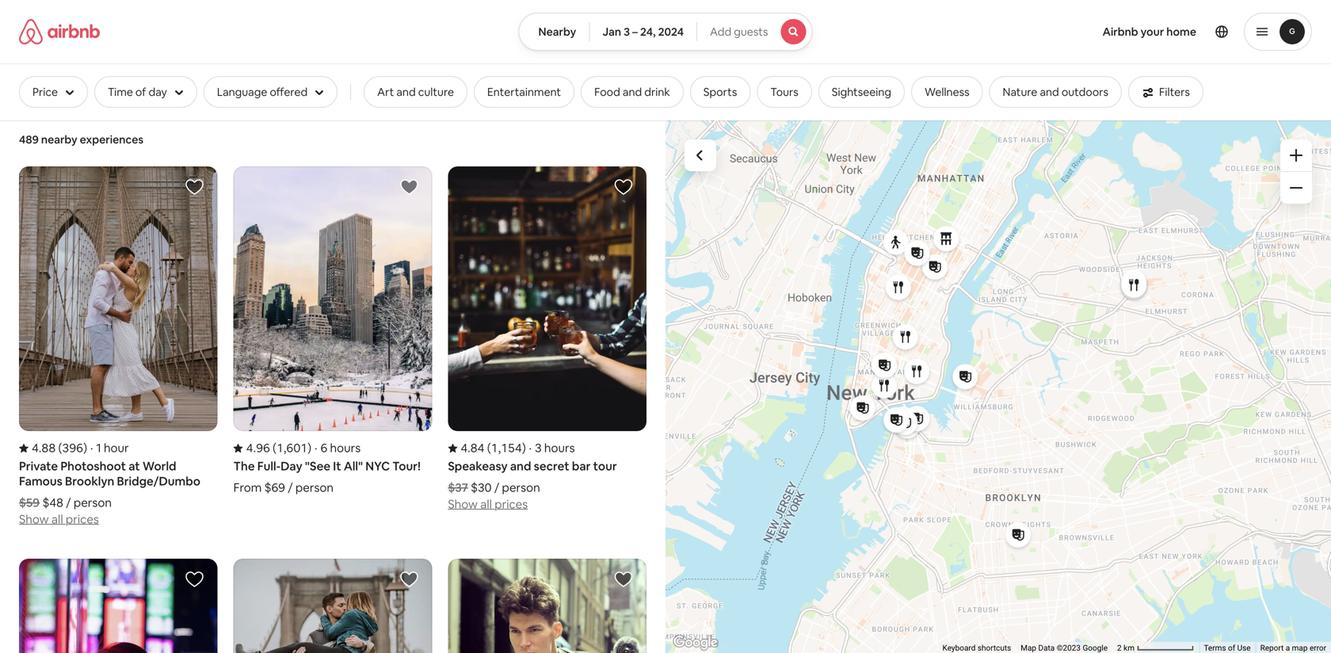 Task type: locate. For each thing, give the bounding box(es) containing it.
your
[[1141, 25, 1165, 39]]

$59
[[19, 495, 40, 511]]

nearby
[[539, 25, 576, 39]]

4.96 (1,601)
[[246, 440, 311, 456]]

0 vertical spatial of
[[135, 85, 146, 99]]

time
[[108, 85, 133, 99]]

· inside speakeasy and secret bar tour group
[[529, 440, 532, 456]]

of inside time of day dropdown button
[[135, 85, 146, 99]]

terms of use
[[1204, 643, 1251, 653]]

2 km
[[1118, 643, 1137, 653]]

all down $48
[[51, 512, 63, 527]]

· left 1
[[90, 440, 93, 456]]

art and culture
[[377, 85, 454, 99]]

and
[[397, 85, 416, 99], [623, 85, 642, 99], [1040, 85, 1060, 99], [510, 459, 531, 474]]

jan 3 – 24, 2024 button
[[589, 13, 698, 51]]

0 horizontal spatial show all prices button
[[19, 511, 99, 527]]

None search field
[[519, 13, 813, 51]]

zoom out image
[[1290, 182, 1303, 194]]

2024
[[658, 25, 684, 39]]

1 · from the left
[[90, 440, 93, 456]]

0 vertical spatial 3
[[624, 25, 630, 39]]

speakeasy and secret bar tour $37 $30 / person show all prices
[[448, 459, 617, 512]]

2 add to wishlist image from the left
[[614, 178, 633, 197]]

person down secret
[[502, 480, 540, 496]]

3 left "–"
[[624, 25, 630, 39]]

filters button
[[1129, 76, 1204, 108]]

· inside 'private photoshoot at world famous brooklyn bridge/dumbo' group
[[90, 440, 93, 456]]

3 inside speakeasy and secret bar tour group
[[535, 440, 542, 456]]

the full-day "see it all" nyc tour! from $69 / person
[[234, 459, 421, 496]]

outdoors
[[1062, 85, 1109, 99]]

2 horizontal spatial ·
[[529, 440, 532, 456]]

price
[[32, 85, 58, 99]]

and right 'nature'
[[1040, 85, 1060, 99]]

· inside the full-day "see it all" nyc tour! group
[[315, 440, 317, 456]]

show all prices button inside speakeasy and secret bar tour group
[[448, 496, 528, 512]]

0 horizontal spatial person
[[74, 495, 112, 511]]

/ inside private photoshoot at world famous brooklyn bridge/dumbo $59 $48 / person show all prices
[[66, 495, 71, 511]]

bar
[[572, 459, 591, 474]]

photoshoot
[[60, 459, 126, 474]]

2 horizontal spatial /
[[494, 480, 500, 496]]

show down $59
[[19, 512, 49, 527]]

1 horizontal spatial 3
[[624, 25, 630, 39]]

add to wishlist image
[[185, 178, 204, 197], [185, 570, 204, 589], [400, 570, 419, 589], [614, 570, 633, 589]]

· right (1,154)
[[529, 440, 532, 456]]

0 horizontal spatial hours
[[330, 440, 361, 456]]

jan 3 – 24, 2024
[[603, 25, 684, 39]]

map
[[1021, 643, 1037, 653]]

0 horizontal spatial add to wishlist image
[[400, 178, 419, 197]]

4.88 out of 5 average rating,  396 reviews image
[[19, 440, 87, 456]]

1 vertical spatial of
[[1229, 643, 1236, 653]]

show
[[448, 497, 478, 512], [19, 512, 49, 527]]

show all prices button down 'famous'
[[19, 511, 99, 527]]

show all prices button down 'speakeasy'
[[448, 496, 528, 512]]

1 horizontal spatial all
[[481, 497, 492, 512]]

and down (1,154)
[[510, 459, 531, 474]]

add
[[710, 25, 732, 39]]

nearby
[[41, 132, 77, 147]]

prices down brooklyn
[[66, 512, 99, 527]]

speakeasy
[[448, 459, 508, 474]]

prices
[[495, 497, 528, 512], [66, 512, 99, 527]]

it
[[333, 459, 341, 474]]

and right "art"
[[397, 85, 416, 99]]

offered
[[270, 85, 308, 99]]

1 add to wishlist image from the left
[[400, 178, 419, 197]]

· 1 hour
[[90, 440, 129, 456]]

0 horizontal spatial of
[[135, 85, 146, 99]]

person inside private photoshoot at world famous brooklyn bridge/dumbo $59 $48 / person show all prices
[[74, 495, 112, 511]]

1 hours from the left
[[330, 440, 361, 456]]

airbnb your home
[[1103, 25, 1197, 39]]

3 for –
[[624, 25, 630, 39]]

0 horizontal spatial prices
[[66, 512, 99, 527]]

4.84 (1,154)
[[461, 440, 526, 456]]

· left 6
[[315, 440, 317, 456]]

prices down 'speakeasy'
[[495, 497, 528, 512]]

· for · 6 hours
[[315, 440, 317, 456]]

2 horizontal spatial person
[[502, 480, 540, 496]]

person
[[296, 480, 334, 496], [502, 480, 540, 496], [74, 495, 112, 511]]

terms
[[1204, 643, 1227, 653]]

1 horizontal spatial hours
[[544, 440, 575, 456]]

at
[[129, 459, 140, 474]]

hours up secret
[[544, 440, 575, 456]]

0 horizontal spatial /
[[66, 495, 71, 511]]

the full-day "see it all" nyc tour! group
[[234, 166, 432, 496]]

1 horizontal spatial prices
[[495, 497, 528, 512]]

(1,601)
[[273, 440, 311, 456]]

report a map error link
[[1261, 643, 1327, 653]]

private photoshoot at world famous brooklyn bridge/dumbo $59 $48 / person show all prices
[[19, 459, 201, 527]]

3 up secret
[[535, 440, 542, 456]]

Sports button
[[690, 76, 751, 108]]

of left day
[[135, 85, 146, 99]]

hours inside the full-day "see it all" nyc tour! group
[[330, 440, 361, 456]]

1 horizontal spatial /
[[288, 480, 293, 496]]

1 horizontal spatial ·
[[315, 440, 317, 456]]

zoom in image
[[1290, 149, 1303, 162]]

private photoshoot at world famous brooklyn bridge/dumbo group
[[19, 166, 218, 527]]

add to wishlist image inside the full-day "see it all" nyc tour! group
[[400, 178, 419, 197]]

0 horizontal spatial 3
[[535, 440, 542, 456]]

world
[[143, 459, 176, 474]]

filters
[[1160, 85, 1190, 99]]

/ inside speakeasy and secret bar tour $37 $30 / person show all prices
[[494, 480, 500, 496]]

1 horizontal spatial show
[[448, 497, 478, 512]]

Tours button
[[757, 76, 812, 108]]

entertainment
[[487, 85, 561, 99]]

private
[[19, 459, 58, 474]]

person inside the full-day "see it all" nyc tour! from $69 / person
[[296, 480, 334, 496]]

of
[[135, 85, 146, 99], [1229, 643, 1236, 653]]

hours inside speakeasy and secret bar tour group
[[544, 440, 575, 456]]

all inside private photoshoot at world famous brooklyn bridge/dumbo $59 $48 / person show all prices
[[51, 512, 63, 527]]

0 horizontal spatial ·
[[90, 440, 93, 456]]

of left use
[[1229, 643, 1236, 653]]

Entertainment button
[[474, 76, 575, 108]]

hour
[[104, 440, 129, 456]]

and inside speakeasy and secret bar tour $37 $30 / person show all prices
[[510, 459, 531, 474]]

person down brooklyn
[[74, 495, 112, 511]]

Sightseeing button
[[819, 76, 905, 108]]

1 horizontal spatial of
[[1229, 643, 1236, 653]]

show inside private photoshoot at world famous brooklyn bridge/dumbo $59 $48 / person show all prices
[[19, 512, 49, 527]]

a
[[1286, 643, 1291, 653]]

4.96
[[246, 440, 270, 456]]

and left drink
[[623, 85, 642, 99]]

of for use
[[1229, 643, 1236, 653]]

sports
[[704, 85, 737, 99]]

Wellness button
[[912, 76, 983, 108]]

$48
[[42, 495, 63, 511]]

1 vertical spatial 3
[[535, 440, 542, 456]]

show down $37
[[448, 497, 478, 512]]

/ right $30
[[494, 480, 500, 496]]

2 · from the left
[[315, 440, 317, 456]]

report a map error
[[1261, 643, 1327, 653]]

1
[[96, 440, 101, 456]]

add to wishlist image
[[400, 178, 419, 197], [614, 178, 633, 197]]

hours up all"
[[330, 440, 361, 456]]

1 horizontal spatial person
[[296, 480, 334, 496]]

person inside speakeasy and secret bar tour $37 $30 / person show all prices
[[502, 480, 540, 496]]

/ right $69
[[288, 480, 293, 496]]

1 horizontal spatial add to wishlist image
[[614, 178, 633, 197]]

all down $30
[[481, 497, 492, 512]]

0 horizontal spatial all
[[51, 512, 63, 527]]

0 horizontal spatial show
[[19, 512, 49, 527]]

/ right $48
[[66, 495, 71, 511]]

google image
[[670, 633, 722, 653]]

· 6 hours
[[315, 440, 361, 456]]

2 hours from the left
[[544, 440, 575, 456]]

hours
[[330, 440, 361, 456], [544, 440, 575, 456]]

4.84
[[461, 440, 485, 456]]

day
[[281, 459, 303, 474]]

add to wishlist image inside speakeasy and secret bar tour group
[[614, 178, 633, 197]]

secret
[[534, 459, 570, 474]]

2
[[1118, 643, 1122, 653]]

(1,154)
[[487, 440, 526, 456]]

home
[[1167, 25, 1197, 39]]

show all prices button inside 'private photoshoot at world famous brooklyn bridge/dumbo' group
[[19, 511, 99, 527]]

tour!
[[393, 459, 421, 474]]

all
[[481, 497, 492, 512], [51, 512, 63, 527]]

price button
[[19, 76, 88, 108]]

profile element
[[832, 0, 1313, 63]]

1 horizontal spatial show all prices button
[[448, 496, 528, 512]]

3 · from the left
[[529, 440, 532, 456]]

3 inside button
[[624, 25, 630, 39]]

and inside button
[[623, 85, 642, 99]]

/
[[288, 480, 293, 496], [494, 480, 500, 496], [66, 495, 71, 511]]

3
[[624, 25, 630, 39], [535, 440, 542, 456]]

person down "see
[[296, 480, 334, 496]]



Task type: describe. For each thing, give the bounding box(es) containing it.
language
[[217, 85, 267, 99]]

keyboard
[[943, 643, 976, 653]]

keyboard shortcuts
[[943, 643, 1012, 653]]

nyc
[[366, 459, 390, 474]]

km
[[1124, 643, 1135, 653]]

map data ©2023 google
[[1021, 643, 1108, 653]]

prices inside private photoshoot at world famous brooklyn bridge/dumbo $59 $48 / person show all prices
[[66, 512, 99, 527]]

show all prices button for $48
[[19, 511, 99, 527]]

food
[[595, 85, 621, 99]]

show inside speakeasy and secret bar tour $37 $30 / person show all prices
[[448, 497, 478, 512]]

add to wishlist image for 3 hours
[[614, 178, 633, 197]]

$37
[[448, 480, 468, 496]]

culture
[[418, 85, 454, 99]]

· for · 1 hour
[[90, 440, 93, 456]]

data
[[1039, 643, 1055, 653]]

report
[[1261, 643, 1284, 653]]

shortcuts
[[978, 643, 1012, 653]]

2 km button
[[1113, 642, 1200, 653]]

all"
[[344, 459, 363, 474]]

$30
[[471, 480, 492, 496]]

24,
[[640, 25, 656, 39]]

©2023
[[1057, 643, 1081, 653]]

brooklyn
[[65, 474, 114, 489]]

4.88
[[32, 440, 56, 456]]

prices inside speakeasy and secret bar tour $37 $30 / person show all prices
[[495, 497, 528, 512]]

"see
[[305, 459, 331, 474]]

language offered
[[217, 85, 308, 99]]

none search field containing nearby
[[519, 13, 813, 51]]

keyboard shortcuts button
[[943, 642, 1012, 653]]

add guests
[[710, 25, 768, 39]]

tour
[[593, 459, 617, 474]]

full-
[[257, 459, 281, 474]]

art
[[377, 85, 394, 99]]

of for day
[[135, 85, 146, 99]]

experiences
[[80, 132, 144, 147]]

error
[[1310, 643, 1327, 653]]

489
[[19, 132, 39, 147]]

bridge/dumbo
[[117, 474, 201, 489]]

guests
[[734, 25, 768, 39]]

/ inside the full-day "see it all" nyc tour! from $69 / person
[[288, 480, 293, 496]]

airbnb
[[1103, 25, 1139, 39]]

6
[[321, 440, 328, 456]]

hours for · 6 hours
[[330, 440, 361, 456]]

language offered button
[[204, 76, 338, 108]]

speakeasy and secret bar tour group
[[448, 166, 647, 512]]

time of day button
[[94, 76, 197, 108]]

489 nearby experiences
[[19, 132, 144, 147]]

· for · 3 hours
[[529, 440, 532, 456]]

4.88 (396)
[[32, 440, 87, 456]]

famous
[[19, 474, 63, 489]]

Art and culture button
[[364, 76, 468, 108]]

all inside speakeasy and secret bar tour $37 $30 / person show all prices
[[481, 497, 492, 512]]

show all prices button for $30
[[448, 496, 528, 512]]

add to wishlist image for 6 hours
[[400, 178, 419, 197]]

terms of use link
[[1204, 643, 1251, 653]]

tours
[[771, 85, 799, 99]]

–
[[632, 25, 638, 39]]

and for art
[[397, 85, 416, 99]]

3 for hours
[[535, 440, 542, 456]]

food and drink
[[595, 85, 670, 99]]

day
[[149, 85, 167, 99]]

and for food
[[623, 85, 642, 99]]

sightseeing
[[832, 85, 892, 99]]

nature
[[1003, 85, 1038, 99]]

map
[[1292, 643, 1308, 653]]

nearby button
[[519, 13, 590, 51]]

use
[[1238, 643, 1251, 653]]

and for nature
[[1040, 85, 1060, 99]]

hours for · 3 hours
[[544, 440, 575, 456]]

Food and drink button
[[581, 76, 684, 108]]

jan
[[603, 25, 622, 39]]

the
[[234, 459, 255, 474]]

(396)
[[58, 440, 87, 456]]

google
[[1083, 643, 1108, 653]]

add guests button
[[697, 13, 813, 51]]

4.96 out of 5 average rating,  1,601 reviews image
[[234, 440, 311, 456]]

drink
[[645, 85, 670, 99]]

nature and outdoors
[[1003, 85, 1109, 99]]

· 3 hours
[[529, 440, 575, 456]]

google map
showing 20 experiences. region
[[666, 120, 1332, 653]]

Nature and outdoors button
[[990, 76, 1122, 108]]

from
[[234, 480, 262, 496]]

and for speakeasy
[[510, 459, 531, 474]]

wellness
[[925, 85, 970, 99]]

4.84 out of 5 average rating,  1,154 reviews image
[[448, 440, 526, 456]]



Task type: vqa. For each thing, say whether or not it's contained in the screenshot.
Show all prices Button related to $48
yes



